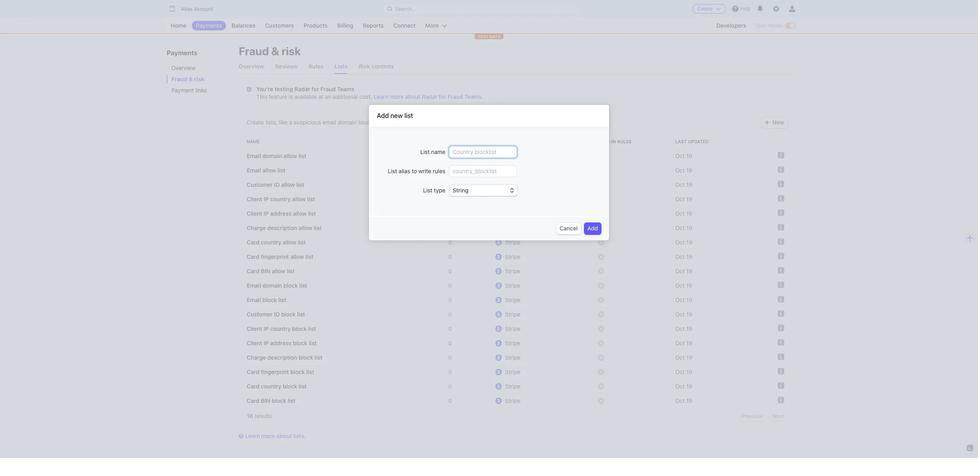 Task type: vqa. For each thing, say whether or not it's contained in the screenshot.
4th the Stripe from the bottom of the page
yes



Task type: describe. For each thing, give the bounding box(es) containing it.
stripe for eighth "stripe" link from the bottom of the page
[[505, 297, 521, 304]]

14 stripe link from the top
[[493, 351, 558, 366]]

17 oct 19 link from the top
[[673, 380, 750, 394]]

stripe for third "stripe" link from the top
[[505, 182, 521, 188]]

lists link
[[335, 59, 348, 74]]

stripe for seventh "stripe" link from the bottom
[[505, 311, 521, 318]]

card country block list
[[247, 384, 307, 390]]

email domain allow list
[[247, 153, 307, 160]]

1 a from the left
[[289, 119, 292, 126]]

fingerprint for block
[[261, 369, 289, 376]]

6 oct from the top
[[676, 225, 685, 232]]

oct 19 for 16th oct 19 link from the top of the page
[[676, 369, 693, 376]]

block inside 'link'
[[299, 355, 313, 362]]

reviews
[[275, 63, 297, 70]]

fingerprint for allow
[[261, 254, 289, 261]]

previous
[[742, 414, 764, 420]]

0 for client ip address allow list
[[449, 210, 452, 217]]

0 horizontal spatial for
[[312, 86, 319, 93]]

allow up client ip country allow list
[[281, 182, 295, 188]]

fraud & risk link
[[167, 75, 231, 83]]

charge description allow list link
[[239, 221, 417, 236]]

card for card country block list
[[247, 384, 260, 390]]

list down email domain block list
[[279, 297, 286, 304]]

more button
[[422, 21, 451, 30]]

name
[[247, 139, 260, 144]]

14 oct from the top
[[676, 340, 685, 347]]

0 link for email domain allow list
[[417, 149, 455, 164]]

list down card fingerprint allow list
[[287, 268, 295, 275]]

5 oct from the top
[[676, 210, 685, 217]]

rules
[[433, 168, 446, 175]]

19 for 9th oct 19 link from the top
[[687, 268, 693, 275]]

15 oct from the top
[[676, 355, 685, 362]]

0 link for email allow list
[[417, 164, 455, 178]]

3 oct 19 link from the top
[[673, 178, 750, 192]]

charge for charge description allow list
[[247, 225, 266, 232]]

19 for second oct 19 link from the bottom
[[687, 384, 693, 390]]

allow down card fingerprint allow list
[[272, 268, 286, 275]]

list for list alias to write rules
[[388, 168, 397, 175]]

19 for 5th oct 19 link from the top of the page
[[687, 210, 693, 217]]

card for card fingerprint block list
[[247, 369, 260, 376]]

teams
[[337, 86, 355, 93]]

list down customer id allow list link
[[307, 196, 315, 203]]

10 oct 19 link from the top
[[673, 279, 750, 293]]

name
[[431, 149, 446, 156]]

list for list type
[[423, 187, 433, 194]]

19 for fourth oct 19 link from the bottom of the page
[[687, 355, 693, 362]]

4 oct 19 link from the top
[[673, 192, 750, 207]]

last
[[676, 139, 687, 144]]

overview for payments
[[172, 65, 196, 71]]

is
[[289, 93, 293, 100]]

email
[[323, 119, 336, 126]]

0 link for client ip address block list
[[417, 337, 455, 351]]

oct 19 for fifth oct 19 link from the bottom
[[676, 340, 693, 347]]

add new list
[[377, 112, 413, 120]]

overview for fraud & risk
[[239, 63, 264, 70]]

7 oct 19 link from the top
[[673, 236, 750, 250]]

created
[[496, 139, 516, 144]]

email for email domain block list
[[247, 283, 261, 289]]

suspicious
[[294, 119, 321, 126]]

oct 19 for 11th oct 19 link from the bottom of the page
[[676, 254, 693, 261]]

bin for allow
[[261, 268, 270, 275]]

block up the client ip country block list
[[281, 311, 296, 318]]

card fingerprint block list link
[[239, 366, 417, 380]]

billing
[[337, 22, 354, 29]]

card country block list link
[[239, 380, 417, 394]]

list down card fingerprint block list
[[299, 384, 307, 390]]

list down card bin allow list link
[[300, 283, 307, 289]]

4 stripe link from the top
[[493, 192, 558, 207]]

0 for customer id block list
[[449, 311, 452, 318]]

in
[[502, 119, 506, 126]]

teams.
[[465, 93, 484, 100]]

17 stripe link from the top
[[493, 394, 558, 409]]

9 oct from the top
[[676, 268, 685, 275]]

client ip country block list
[[247, 326, 316, 333]]

client for client ip address allow list
[[247, 210, 262, 217]]

19 for 17th oct 19 link from the bottom
[[687, 167, 693, 174]]

0 horizontal spatial to
[[412, 168, 417, 175]]

0 link for customer id allow list
[[417, 178, 455, 192]]

0 vertical spatial to
[[469, 119, 474, 126]]

create button
[[693, 4, 726, 14]]

email domain block list link
[[239, 279, 417, 293]]

12 oct from the top
[[676, 311, 685, 318]]

list down email domain allow list
[[278, 167, 286, 174]]

card bin allow list
[[247, 268, 295, 275]]

11 stripe link from the top
[[493, 308, 558, 322]]

list down "client ip country allow list" link
[[308, 210, 316, 217]]

block down card bin allow list on the bottom left of the page
[[284, 283, 298, 289]]

0 link for card bin block list
[[417, 394, 455, 409]]

0 horizontal spatial about
[[277, 433, 292, 440]]

18
[[247, 413, 253, 420]]

tab list containing overview
[[239, 59, 796, 74]]

1 oct from the top
[[676, 153, 685, 160]]

11 oct from the top
[[676, 297, 685, 304]]

create for create
[[698, 6, 713, 12]]

payments link
[[192, 21, 226, 30]]

country inside card country block list link
[[261, 384, 282, 390]]

card country allow list link
[[239, 236, 417, 250]]

developers
[[717, 22, 747, 29]]

next button
[[770, 412, 788, 422]]

block left or at top
[[359, 119, 373, 126]]

list down charge description block list 'link'
[[307, 369, 314, 376]]

country_blocklist text field
[[450, 166, 517, 177]]

0 vertical spatial domain
[[338, 119, 357, 126]]

alias
[[399, 168, 410, 175]]

results
[[255, 413, 272, 420]]

add for add
[[588, 225, 598, 232]]

learn more about lists. link
[[239, 433, 796, 441]]

customer for customer id block list
[[247, 311, 273, 318]]

stripe for 13th "stripe" link from the bottom
[[505, 210, 521, 217]]

feature
[[269, 93, 287, 100]]

7 oct from the top
[[676, 239, 685, 246]]

oct 19 for fourth oct 19 link from the top of the page
[[676, 196, 693, 203]]

13 stripe link from the top
[[493, 337, 558, 351]]

oct 19 for 3rd oct 19 link
[[676, 182, 693, 188]]

allow down card country allow list
[[291, 254, 304, 261]]

list name
[[421, 149, 446, 156]]

block up customer id block list
[[263, 297, 277, 304]]

5 stripe link from the top
[[493, 207, 558, 221]]

list down card country allow list link
[[306, 254, 314, 261]]

oct 19 for 12th oct 19 link
[[676, 311, 693, 318]]

svg image inside the new "button"
[[765, 120, 770, 125]]

rules link
[[309, 59, 324, 74]]

reports link
[[359, 21, 388, 30]]

allow left list,
[[443, 119, 456, 126]]

list,
[[458, 119, 467, 126]]

ip right the trusted
[[415, 119, 420, 126]]

11 oct 19 link from the top
[[673, 293, 750, 308]]

block up charge description block list
[[293, 340, 308, 347]]

0 link for email domain block list
[[417, 279, 455, 293]]

id for allow
[[274, 182, 280, 188]]

customer id allow list
[[247, 182, 304, 188]]

0 link for card bin allow list
[[417, 265, 455, 279]]

3 oct from the top
[[676, 182, 685, 188]]

10 oct from the top
[[676, 283, 685, 289]]

15 stripe link from the top
[[493, 366, 558, 380]]

1 stripe link from the top
[[493, 149, 558, 164]]

you're testing radar for fraud teams this feature is available at an additional cost. learn more about radar for fraud teams.
[[257, 86, 484, 100]]

ip for client ip address block list
[[264, 340, 269, 347]]

about inside you're testing radar for fraud teams this feature is available at an additional cost. learn more about radar for fraud teams.
[[405, 93, 421, 100]]

you're
[[257, 86, 273, 93]]

this
[[257, 93, 267, 100]]

19 for fourth oct 19 link from the top of the page
[[687, 196, 693, 203]]

customers
[[265, 22, 294, 29]]

0 link for client ip address allow list
[[417, 207, 455, 221]]

fraud up payment
[[172, 76, 187, 83]]

15 oct 19 link from the top
[[673, 351, 750, 366]]

18 oct 19 link from the top
[[673, 394, 750, 409]]

used in rules
[[598, 139, 632, 144]]

add button
[[585, 223, 602, 235]]

0 link for client ip country allow list
[[417, 192, 455, 207]]

2 oct 19 link from the top
[[673, 164, 750, 178]]

0 horizontal spatial fraud & risk
[[172, 76, 205, 83]]

available
[[295, 93, 317, 100]]

list down card country block list
[[288, 398, 296, 405]]

oct 19 for 17th oct 19 link from the bottom
[[676, 167, 693, 174]]

oct 19 for 12th oct 19 link from the bottom
[[676, 239, 693, 246]]

stripe for 16th "stripe" link from the bottom of the page
[[505, 167, 521, 174]]

0 for email domain allow list
[[449, 153, 452, 160]]

home link
[[167, 21, 190, 30]]

8 oct from the top
[[676, 254, 685, 261]]

testing
[[275, 86, 293, 93]]

18 oct from the top
[[676, 398, 685, 405]]

13 oct 19 link from the top
[[673, 322, 750, 337]]

0 for card country block list
[[449, 384, 452, 390]]

list type
[[423, 187, 446, 194]]

block down charge description block list
[[291, 369, 305, 376]]

card bin allow list link
[[239, 265, 417, 279]]

products link
[[300, 21, 332, 30]]

billing link
[[333, 21, 358, 30]]

stripe for 14th "stripe" link from the bottom
[[505, 196, 521, 203]]

3 stripe link from the top
[[493, 178, 558, 192]]

fraud up an
[[321, 86, 336, 93]]

oct 19 for 5th oct 19 link from the top of the page
[[676, 210, 693, 217]]

list right new
[[405, 112, 413, 120]]

block down card fingerprint block list
[[283, 384, 297, 390]]

in
[[612, 139, 616, 144]]

block down card country block list
[[272, 398, 286, 405]]

0 for customer id allow list
[[449, 182, 452, 188]]

more
[[426, 22, 439, 29]]

2 oct from the top
[[676, 167, 685, 174]]

lists.
[[293, 433, 306, 440]]

fraud left teams.
[[448, 93, 463, 100]]

0 for client ip country block list
[[449, 326, 452, 333]]

email for email block list
[[247, 297, 261, 304]]

19 for 18th oct 19 link from the bottom of the page
[[687, 153, 693, 160]]

19 for 13th oct 19 link from the top of the page
[[687, 326, 693, 333]]

0 for card bin allow list
[[449, 268, 452, 275]]

5 oct 19 link from the top
[[673, 207, 750, 221]]

list down customer id block list link
[[308, 326, 316, 333]]

created by
[[496, 139, 523, 144]]

test
[[478, 34, 489, 39]]

charge description block list
[[247, 355, 323, 362]]

lists
[[335, 63, 348, 70]]

0 horizontal spatial svg image
[[247, 87, 252, 92]]

test data
[[478, 34, 501, 39]]

oct 19 for 18th oct 19 link from the bottom of the page
[[676, 153, 693, 160]]

17 oct from the top
[[676, 384, 685, 390]]

19 for tenth oct 19 link from the top
[[687, 283, 693, 289]]

type
[[434, 187, 446, 194]]

cost.
[[360, 93, 372, 100]]

customers link
[[261, 21, 298, 30]]

learn inside you're testing radar for fraud teams this feature is available at an additional cost. learn more about radar for fraud teams.
[[374, 93, 389, 100]]

19 for 11th oct 19 link from the bottom of the page
[[687, 254, 693, 261]]

0 for email allow list
[[449, 167, 452, 174]]

balances
[[232, 22, 256, 29]]

card for card fingerprint allow list
[[247, 254, 260, 261]]

stripe for 17th "stripe" link
[[505, 398, 521, 405]]

card for card country allow list
[[247, 239, 260, 246]]

card fingerprint block list
[[247, 369, 314, 376]]

card bin block list
[[247, 398, 296, 405]]

oct 19 for 8th oct 19 link from the bottom of the page
[[676, 297, 693, 304]]

16 stripe link from the top
[[493, 380, 558, 394]]

atlas
[[181, 6, 193, 12]]

country inside card country allow list link
[[261, 239, 282, 246]]

bin for block
[[261, 398, 270, 405]]

list inside 'link'
[[315, 355, 323, 362]]

client for client ip country allow list
[[247, 196, 262, 203]]

at
[[319, 93, 324, 100]]

client ip address allow list link
[[239, 207, 417, 221]]

1 oct 19 link from the top
[[673, 149, 750, 164]]



Task type: locate. For each thing, give the bounding box(es) containing it.
oct 19 for 13th oct 19 link from the bottom of the page
[[676, 225, 693, 232]]

list up client ip country allow list
[[296, 182, 304, 188]]

rules inside tab list
[[309, 63, 324, 70]]

14 0 from the top
[[449, 355, 452, 362]]

0 vertical spatial id
[[274, 182, 280, 188]]

Country blocklist text field
[[450, 147, 517, 158]]

13 oct 19 from the top
[[676, 326, 693, 333]]

1 vertical spatial rules
[[618, 139, 632, 144]]

connect link
[[390, 21, 420, 30]]

1 vertical spatial &
[[189, 76, 193, 83]]

12 oct 19 from the top
[[676, 311, 693, 318]]

products
[[304, 22, 328, 29]]

14 oct 19 link from the top
[[673, 337, 750, 351]]

country
[[270, 196, 291, 203], [261, 239, 282, 246], [270, 326, 291, 333], [261, 384, 282, 390]]

19 for fifth oct 19 link from the bottom
[[687, 340, 693, 347]]

6 0 from the top
[[449, 239, 452, 246]]

0 vertical spatial about
[[405, 93, 421, 100]]

11 0 link from the top
[[417, 308, 455, 322]]

card up card bin allow list on the bottom left of the page
[[247, 254, 260, 261]]

1 vertical spatial payments
[[167, 49, 198, 57]]

1 vertical spatial description
[[268, 355, 297, 362]]

2 card from the top
[[247, 254, 260, 261]]

15 0 link from the top
[[417, 366, 455, 380]]

email domain allow list link
[[239, 149, 417, 164]]

email allow list link
[[239, 164, 417, 178]]

learn down 18
[[245, 433, 260, 440]]

oct 19 for 1st oct 19 link from the bottom
[[676, 398, 693, 405]]

10 0 from the top
[[449, 297, 452, 304]]

card inside 'link'
[[247, 254, 260, 261]]

1 bin from the top
[[261, 268, 270, 275]]

domain for email domain allow list
[[263, 153, 282, 160]]

1 horizontal spatial learn
[[374, 93, 389, 100]]

1 description from the top
[[268, 225, 297, 232]]

description for block
[[268, 355, 297, 362]]

client ip address block list link
[[239, 337, 417, 351]]

address down the client ip country block list
[[270, 340, 292, 347]]

17 0 link from the top
[[417, 394, 455, 409]]

0 vertical spatial fingerprint
[[261, 254, 289, 261]]

card up card country block list
[[247, 369, 260, 376]]

1 vertical spatial more
[[262, 433, 275, 440]]

6 oct 19 link from the top
[[673, 221, 750, 236]]

2 vertical spatial list
[[423, 187, 433, 194]]

0 link for card country allow list
[[417, 236, 455, 250]]

0 for client ip country allow list
[[449, 196, 452, 203]]

charge description allow list
[[247, 225, 322, 232]]

next
[[773, 414, 785, 420]]

additional
[[333, 93, 358, 100]]

allow up charge description allow list on the left of the page
[[293, 210, 307, 217]]

stripe for 13th "stripe" link from the top
[[505, 340, 521, 347]]

0 for email block list
[[449, 297, 452, 304]]

1 horizontal spatial add
[[588, 225, 598, 232]]

ip down customer id block list
[[264, 326, 269, 333]]

create for create lists, like a suspicious email domain block list or a trusted ip address allow list, to reference in your rules.
[[247, 119, 264, 126]]

email up customer id block list
[[247, 297, 261, 304]]

learn more about lists.
[[245, 433, 306, 440]]

to right list,
[[469, 119, 474, 126]]

0 vertical spatial risk
[[282, 44, 301, 58]]

id for block
[[274, 311, 280, 318]]

1 vertical spatial bin
[[261, 398, 270, 405]]

15 0 from the top
[[449, 369, 452, 376]]

email up customer id allow list
[[247, 167, 261, 174]]

create
[[698, 6, 713, 12], [247, 119, 264, 126]]

1 horizontal spatial about
[[405, 93, 421, 100]]

3 0 from the top
[[449, 182, 452, 188]]

card
[[247, 239, 260, 246], [247, 254, 260, 261], [247, 268, 260, 275], [247, 369, 260, 376], [247, 384, 260, 390], [247, 398, 260, 405]]

like
[[279, 119, 288, 126]]

2 a from the left
[[390, 119, 393, 126]]

6 card from the top
[[247, 398, 260, 405]]

4 oct 19 from the top
[[676, 196, 693, 203]]

2 0 link from the top
[[417, 164, 455, 178]]

a right like
[[289, 119, 292, 126]]

ip
[[415, 119, 420, 126], [264, 196, 269, 203], [264, 210, 269, 217], [264, 326, 269, 333], [264, 340, 269, 347]]

list down charge description allow list on the left of the page
[[298, 239, 306, 246]]

svg image left you're
[[247, 87, 252, 92]]

0 horizontal spatial add
[[377, 112, 389, 120]]

stripe link
[[493, 149, 558, 164], [493, 164, 558, 178], [493, 178, 558, 192], [493, 192, 558, 207], [493, 207, 558, 221], [493, 236, 558, 250], [493, 250, 558, 265], [493, 265, 558, 279], [493, 279, 558, 293], [493, 293, 558, 308], [493, 308, 558, 322], [493, 322, 558, 337], [493, 337, 558, 351], [493, 351, 558, 366], [493, 366, 558, 380], [493, 380, 558, 394], [493, 394, 558, 409]]

client down client ip country allow list
[[247, 210, 262, 217]]

allow up customer id allow list
[[263, 167, 276, 174]]

stripe for ninth "stripe" link from the bottom of the page
[[505, 283, 521, 289]]

domain up email allow list
[[263, 153, 282, 160]]

1 stripe from the top
[[505, 153, 521, 160]]

charge up card country allow list
[[247, 225, 266, 232]]

to
[[469, 119, 474, 126], [412, 168, 417, 175]]

tab list
[[239, 59, 796, 74]]

domain right email in the top of the page
[[338, 119, 357, 126]]

1 horizontal spatial create
[[698, 6, 713, 12]]

reports
[[363, 22, 384, 29]]

developers link
[[713, 21, 751, 30]]

block down client ip address block list link at the bottom left of page
[[299, 355, 313, 362]]

email down name
[[247, 153, 261, 160]]

svg image
[[247, 87, 252, 92], [765, 120, 770, 125]]

email for email allow list
[[247, 167, 261, 174]]

add
[[377, 112, 389, 120], [588, 225, 598, 232]]

2 bin from the top
[[261, 398, 270, 405]]

9 oct 19 link from the top
[[673, 265, 750, 279]]

0 for card fingerprint allow list
[[449, 254, 452, 261]]

1 horizontal spatial for
[[439, 93, 447, 100]]

rules.
[[521, 119, 535, 126]]

more up new
[[390, 93, 404, 100]]

customer down email allow list
[[247, 182, 273, 188]]

0 horizontal spatial overview link
[[167, 64, 231, 72]]

7 stripe link from the top
[[493, 250, 558, 265]]

0 link for client ip country block list
[[417, 322, 455, 337]]

2 stripe from the top
[[505, 167, 521, 174]]

4 0 from the top
[[449, 196, 452, 203]]

15 oct 19 from the top
[[676, 355, 693, 362]]

1 horizontal spatial fraud & risk
[[239, 44, 301, 58]]

0 horizontal spatial &
[[189, 76, 193, 83]]

description inside 'link'
[[268, 355, 297, 362]]

charge inside 'link'
[[247, 355, 266, 362]]

fingerprint down card country allow list
[[261, 254, 289, 261]]

domain down card bin allow list on the bottom left of the page
[[263, 283, 282, 289]]

email block list link
[[239, 293, 417, 308]]

ip for client ip country block list
[[264, 326, 269, 333]]

more inside you're testing radar for fraud teams this feature is available at an additional cost. learn more about radar for fraud teams.
[[390, 93, 404, 100]]

client ip address allow list
[[247, 210, 316, 217]]

data
[[490, 34, 501, 39]]

7 stripe from the top
[[505, 254, 521, 261]]

19 for 12th oct 19 link
[[687, 311, 693, 318]]

1 vertical spatial domain
[[263, 153, 282, 160]]

6 stripe from the top
[[505, 239, 521, 246]]

0 vertical spatial add
[[377, 112, 389, 120]]

customer id block list link
[[239, 308, 417, 322]]

client down customer id allow list
[[247, 196, 262, 203]]

1 horizontal spatial &
[[271, 44, 279, 58]]

rules
[[309, 63, 324, 70], [618, 139, 632, 144]]

0 horizontal spatial learn
[[245, 433, 260, 440]]

client down the client ip country block list
[[247, 340, 262, 347]]

0 vertical spatial customer
[[247, 182, 273, 188]]

address up items
[[421, 119, 442, 126]]

0 vertical spatial rules
[[309, 63, 324, 70]]

customer id allow list link
[[239, 178, 417, 192]]

create left lists,
[[247, 119, 264, 126]]

1 vertical spatial customer
[[247, 311, 273, 318]]

list left the name
[[421, 149, 430, 156]]

10 stripe from the top
[[505, 297, 521, 304]]

client for client ip country block list
[[247, 326, 262, 333]]

country up client ip address block list
[[270, 326, 291, 333]]

1 vertical spatial radar
[[422, 93, 438, 100]]

5 0 from the top
[[449, 210, 452, 217]]

create lists, like a suspicious email domain block list or a trusted ip address allow list, to reference in your rules.
[[247, 119, 535, 126]]

risk
[[359, 63, 370, 70]]

bin
[[261, 268, 270, 275], [261, 398, 270, 405]]

0 vertical spatial bin
[[261, 268, 270, 275]]

bin up email domain block list
[[261, 268, 270, 275]]

list up email allow list 'link'
[[299, 153, 307, 160]]

stripe for 8th "stripe" link from the top of the page
[[505, 268, 521, 275]]

3 19 from the top
[[687, 182, 693, 188]]

new
[[773, 119, 785, 126]]

id up the client ip country block list
[[274, 311, 280, 318]]

0 horizontal spatial a
[[289, 119, 292, 126]]

11 oct 19 from the top
[[676, 297, 693, 304]]

1 vertical spatial fraud & risk
[[172, 76, 205, 83]]

add for add new list
[[377, 112, 389, 120]]

19 for 13th oct 19 link from the bottom of the page
[[687, 225, 693, 232]]

cancel button
[[557, 223, 581, 235]]

2 0 from the top
[[449, 167, 452, 174]]

fraud & risk
[[239, 44, 301, 58], [172, 76, 205, 83]]

2 customer from the top
[[247, 311, 273, 318]]

oct 19 for 9th oct 19 link from the top
[[676, 268, 693, 275]]

12 0 link from the top
[[417, 322, 455, 337]]

list left or at top
[[374, 119, 382, 126]]

description down client ip address allow list
[[268, 225, 297, 232]]

client ip address block list
[[247, 340, 317, 347]]

customer id block list
[[247, 311, 305, 318]]

5 stripe from the top
[[505, 210, 521, 217]]

0 for card country allow list
[[449, 239, 452, 246]]

charge
[[247, 225, 266, 232], [247, 355, 266, 362]]

fingerprint
[[261, 254, 289, 261], [261, 369, 289, 376]]

1 horizontal spatial to
[[469, 119, 474, 126]]

0 for client ip address block list
[[449, 340, 452, 347]]

fingerprint up card country block list
[[261, 369, 289, 376]]

list up the client ip country block list
[[297, 311, 305, 318]]

19 for 3rd oct 19 link
[[687, 182, 693, 188]]

fraud down 'balances' link
[[239, 44, 269, 58]]

19 for 8th oct 19 link from the bottom of the page
[[687, 297, 693, 304]]

add inside "button"
[[588, 225, 598, 232]]

0 vertical spatial for
[[312, 86, 319, 93]]

0 vertical spatial payments
[[196, 22, 222, 29]]

or
[[383, 119, 388, 126]]

client ip country allow list link
[[239, 192, 417, 207]]

stripe for second "stripe" link from the bottom
[[505, 384, 521, 390]]

15 19 from the top
[[687, 355, 693, 362]]

5 oct 19 from the top
[[676, 210, 693, 217]]

14 19 from the top
[[687, 340, 693, 347]]

payments down home link
[[167, 49, 198, 57]]

10 stripe link from the top
[[493, 293, 558, 308]]

list down client ip country block list link
[[309, 340, 317, 347]]

country inside client ip country block list link
[[270, 326, 291, 333]]

cancel
[[560, 225, 578, 232]]

0 link for customer id block list
[[417, 308, 455, 322]]

14 0 link from the top
[[417, 351, 455, 366]]

atlas account
[[181, 6, 213, 12]]

ip down the client ip country block list
[[264, 340, 269, 347]]

1 horizontal spatial rules
[[618, 139, 632, 144]]

risk up links
[[194, 76, 205, 83]]

learn right cost.
[[374, 93, 389, 100]]

more inside learn more about lists. link
[[262, 433, 275, 440]]

card for card bin block list
[[247, 398, 260, 405]]

2 vertical spatial domain
[[263, 283, 282, 289]]

oct 19 for fourth oct 19 link from the bottom of the page
[[676, 355, 693, 362]]

0 vertical spatial more
[[390, 93, 404, 100]]

6 19 from the top
[[687, 225, 693, 232]]

1 horizontal spatial a
[[390, 119, 393, 126]]

0 vertical spatial charge
[[247, 225, 266, 232]]

1 horizontal spatial overview
[[239, 63, 264, 70]]

lists,
[[266, 119, 278, 126]]

reference
[[475, 119, 500, 126]]

0 link
[[417, 149, 455, 164], [417, 164, 455, 178], [417, 178, 455, 192], [417, 192, 455, 207], [417, 207, 455, 221], [417, 236, 455, 250], [417, 250, 455, 265], [417, 265, 455, 279], [417, 279, 455, 293], [417, 293, 455, 308], [417, 308, 455, 322], [417, 322, 455, 337], [417, 337, 455, 351], [417, 351, 455, 366], [417, 366, 455, 380], [417, 380, 455, 394], [417, 394, 455, 409]]

more down results
[[262, 433, 275, 440]]

11 stripe from the top
[[505, 311, 521, 318]]

notifications image
[[757, 6, 764, 12]]

1 vertical spatial about
[[277, 433, 292, 440]]

10 0 link from the top
[[417, 293, 455, 308]]

1 vertical spatial add
[[588, 225, 598, 232]]

for up at
[[312, 86, 319, 93]]

5 19 from the top
[[687, 210, 693, 217]]

for left teams.
[[439, 93, 447, 100]]

trusted
[[395, 119, 413, 126]]

stripe
[[505, 153, 521, 160], [505, 167, 521, 174], [505, 182, 521, 188], [505, 196, 521, 203], [505, 210, 521, 217], [505, 239, 521, 246], [505, 254, 521, 261], [505, 268, 521, 275], [505, 283, 521, 289], [505, 297, 521, 304], [505, 311, 521, 318], [505, 326, 521, 333], [505, 340, 521, 347], [505, 355, 521, 362], [505, 369, 521, 376], [505, 384, 521, 390], [505, 398, 521, 405]]

13 19 from the top
[[687, 326, 693, 333]]

0 vertical spatial fraud & risk
[[239, 44, 301, 58]]

list for list name
[[421, 149, 430, 156]]

1 vertical spatial id
[[274, 311, 280, 318]]

2 email from the top
[[247, 167, 261, 174]]

0 horizontal spatial more
[[262, 433, 275, 440]]

6 stripe link from the top
[[493, 236, 558, 250]]

your
[[508, 119, 519, 126]]

fraud & risk up payment links
[[172, 76, 205, 83]]

16 oct from the top
[[676, 369, 685, 376]]

0 link for charge description block list
[[417, 351, 455, 366]]

3 oct 19 from the top
[[676, 182, 693, 188]]

block up client ip address block list
[[292, 326, 307, 333]]

ip down client ip country allow list
[[264, 210, 269, 217]]

0 horizontal spatial rules
[[309, 63, 324, 70]]

fingerprint inside 'link'
[[261, 254, 289, 261]]

fraud & risk up reviews
[[239, 44, 301, 58]]

country up client ip address allow list
[[270, 196, 291, 203]]

list down client ip address block list link at the bottom left of page
[[315, 355, 323, 362]]

client for client ip address block list
[[247, 340, 262, 347]]

12 oct 19 link from the top
[[673, 308, 750, 322]]

1 horizontal spatial overview link
[[239, 59, 264, 74]]

2 vertical spatial address
[[270, 340, 292, 347]]

15 stripe from the top
[[505, 369, 521, 376]]

stripe for 17th "stripe" link from the bottom
[[505, 153, 521, 160]]

1 vertical spatial charge
[[247, 355, 266, 362]]

address for client ip address allow list
[[270, 210, 292, 217]]

list alias to write rules
[[388, 168, 446, 175]]

risk up reviews
[[282, 44, 301, 58]]

ip for client ip country allow list
[[264, 196, 269, 203]]

payment
[[172, 87, 194, 94]]

add right cancel
[[588, 225, 598, 232]]

rules left the lists
[[309, 63, 324, 70]]

new
[[391, 112, 403, 120]]

client down customer id block list
[[247, 326, 262, 333]]

charge up card fingerprint block list
[[247, 355, 266, 362]]

0 vertical spatial svg image
[[247, 87, 252, 92]]

6 oct 19 from the top
[[676, 225, 693, 232]]

1 vertical spatial for
[[439, 93, 447, 100]]

0 for card bin block list
[[449, 398, 452, 405]]

overview up fraud & risk link at the left top of the page
[[172, 65, 196, 71]]

13 0 from the top
[[449, 340, 452, 347]]

card country allow list
[[247, 239, 306, 246]]

0 for charge description block list
[[449, 355, 452, 362]]

12 stripe link from the top
[[493, 322, 558, 337]]

links
[[196, 87, 207, 94]]

list down client ip address allow list link
[[314, 225, 322, 232]]

address for client ip address block list
[[270, 340, 292, 347]]

overview link for payments
[[167, 64, 231, 72]]

bin up results
[[261, 398, 270, 405]]

16 oct 19 link from the top
[[673, 366, 750, 380]]

payment links
[[172, 87, 207, 94]]

overview link for fraud & risk
[[239, 59, 264, 74]]

12 0 from the top
[[449, 326, 452, 333]]

0 horizontal spatial risk
[[194, 76, 205, 83]]

1 vertical spatial learn
[[245, 433, 260, 440]]

stripe for third "stripe" link from the bottom of the page
[[505, 369, 521, 376]]

card for card bin allow list
[[247, 268, 260, 275]]

ip for client ip address allow list
[[264, 210, 269, 217]]

description for allow
[[268, 225, 297, 232]]

to right alias
[[412, 168, 417, 175]]

16 stripe from the top
[[505, 384, 521, 390]]

card up 18
[[247, 398, 260, 405]]

0 link for card fingerprint block list
[[417, 366, 455, 380]]

0 vertical spatial description
[[268, 225, 297, 232]]

allow down charge description allow list on the left of the page
[[283, 239, 297, 246]]

&
[[271, 44, 279, 58], [189, 76, 193, 83]]

oct 19 for 13th oct 19 link from the top of the page
[[676, 326, 693, 333]]

last updated
[[676, 139, 709, 144]]

updated
[[688, 139, 709, 144]]

0 vertical spatial &
[[271, 44, 279, 58]]

0 vertical spatial radar
[[295, 86, 310, 93]]

list left alias
[[388, 168, 397, 175]]

add left new
[[377, 112, 389, 120]]

1 horizontal spatial svg image
[[765, 120, 770, 125]]

allow up email allow list
[[284, 153, 297, 160]]

about left lists.
[[277, 433, 292, 440]]

2 id from the top
[[274, 311, 280, 318]]

19 for 1st oct 19 link from the bottom
[[687, 398, 693, 405]]

email block list
[[247, 297, 286, 304]]

overview link up fraud & risk link at the left top of the page
[[167, 64, 231, 72]]

12 stripe from the top
[[505, 326, 521, 333]]

list
[[405, 112, 413, 120], [374, 119, 382, 126], [299, 153, 307, 160], [278, 167, 286, 174], [296, 182, 304, 188], [307, 196, 315, 203], [308, 210, 316, 217], [314, 225, 322, 232], [298, 239, 306, 246], [306, 254, 314, 261], [287, 268, 295, 275], [300, 283, 307, 289], [279, 297, 286, 304], [297, 311, 305, 318], [308, 326, 316, 333], [309, 340, 317, 347], [315, 355, 323, 362], [307, 369, 314, 376], [299, 384, 307, 390], [288, 398, 296, 405]]

country inside "client ip country allow list" link
[[270, 196, 291, 203]]

domain for email domain block list
[[263, 283, 282, 289]]

domain
[[338, 119, 357, 126], [263, 153, 282, 160], [263, 283, 282, 289]]

customer for customer id allow list
[[247, 182, 273, 188]]

6 0 link from the top
[[417, 236, 455, 250]]

country up card bin block list
[[261, 384, 282, 390]]

0 link for email block list
[[417, 293, 455, 308]]

create inside button
[[698, 6, 713, 12]]

id up client ip country allow list
[[274, 182, 280, 188]]

18 19 from the top
[[687, 398, 693, 405]]

8 stripe from the top
[[505, 268, 521, 275]]

16 0 link from the top
[[417, 380, 455, 394]]

16 oct 19 from the top
[[676, 369, 693, 376]]

1 vertical spatial list
[[388, 168, 397, 175]]

stripe for fourth "stripe" link from the bottom
[[505, 355, 521, 362]]

0 vertical spatial address
[[421, 119, 442, 126]]

8 stripe link from the top
[[493, 265, 558, 279]]

previous button
[[739, 412, 767, 422]]

0 link for card country block list
[[417, 380, 455, 394]]

0 for card fingerprint block list
[[449, 369, 452, 376]]

0 vertical spatial create
[[698, 6, 713, 12]]

3 client from the top
[[247, 326, 262, 333]]

ip down customer id allow list
[[264, 196, 269, 203]]

card fingerprint allow list link
[[239, 250, 417, 265]]

learn more about radar for fraud teams. link
[[374, 93, 484, 100]]

1 horizontal spatial risk
[[282, 44, 301, 58]]

overview inside tab list
[[239, 63, 264, 70]]

1 0 link from the top
[[417, 149, 455, 164]]

overview up you're
[[239, 63, 264, 70]]

1 vertical spatial risk
[[194, 76, 205, 83]]

12 19 from the top
[[687, 311, 693, 318]]

list
[[421, 149, 430, 156], [388, 168, 397, 175], [423, 187, 433, 194]]

0 horizontal spatial create
[[247, 119, 264, 126]]

card up email domain block list
[[247, 268, 260, 275]]

stripe for 7th "stripe" link
[[505, 254, 521, 261]]

rules right in
[[618, 139, 632, 144]]

13 0 link from the top
[[417, 337, 455, 351]]

payments
[[196, 22, 222, 29], [167, 49, 198, 57]]

stripe for 12th "stripe" link from the bottom of the page
[[505, 239, 521, 246]]

1 horizontal spatial radar
[[422, 93, 438, 100]]

test mode
[[755, 22, 783, 29]]

Search… search field
[[383, 4, 580, 14]]

an
[[325, 93, 331, 100]]

0 vertical spatial learn
[[374, 93, 389, 100]]

0 horizontal spatial overview
[[172, 65, 196, 71]]

email inside 'link'
[[247, 167, 261, 174]]

about up add new list
[[405, 93, 421, 100]]

5 0 link from the top
[[417, 207, 455, 221]]

16 19 from the top
[[687, 369, 693, 376]]

1 vertical spatial to
[[412, 168, 417, 175]]

1 vertical spatial address
[[270, 210, 292, 217]]

0 vertical spatial list
[[421, 149, 430, 156]]

charge description block list link
[[239, 351, 417, 366]]

oct 19 link
[[673, 149, 750, 164], [673, 164, 750, 178], [673, 178, 750, 192], [673, 192, 750, 207], [673, 207, 750, 221], [673, 221, 750, 236], [673, 236, 750, 250], [673, 250, 750, 265], [673, 265, 750, 279], [673, 279, 750, 293], [673, 293, 750, 308], [673, 308, 750, 322], [673, 322, 750, 337], [673, 337, 750, 351], [673, 351, 750, 366], [673, 366, 750, 380], [673, 380, 750, 394], [673, 394, 750, 409]]

1 horizontal spatial more
[[390, 93, 404, 100]]

2 fingerprint from the top
[[261, 369, 289, 376]]

card fingerprint allow list
[[247, 254, 314, 261]]

address down client ip country allow list
[[270, 210, 292, 217]]

1 customer from the top
[[247, 182, 273, 188]]

17 19 from the top
[[687, 384, 693, 390]]

2 stripe link from the top
[[493, 164, 558, 178]]

19 for 12th oct 19 link from the bottom
[[687, 239, 693, 246]]

oct 19
[[676, 153, 693, 160], [676, 167, 693, 174], [676, 182, 693, 188], [676, 196, 693, 203], [676, 210, 693, 217], [676, 225, 693, 232], [676, 239, 693, 246], [676, 254, 693, 261], [676, 268, 693, 275], [676, 283, 693, 289], [676, 297, 693, 304], [676, 311, 693, 318], [676, 326, 693, 333], [676, 340, 693, 347], [676, 355, 693, 362], [676, 369, 693, 376], [676, 384, 693, 390], [676, 398, 693, 405]]

13 oct from the top
[[676, 326, 685, 333]]

account
[[194, 6, 213, 12]]

1 vertical spatial svg image
[[765, 120, 770, 125]]

3 email from the top
[[247, 283, 261, 289]]

4 oct from the top
[[676, 196, 685, 203]]

overview link up you're
[[239, 59, 264, 74]]

block
[[359, 119, 373, 126], [284, 283, 298, 289], [263, 297, 277, 304], [281, 311, 296, 318], [292, 326, 307, 333], [293, 340, 308, 347], [299, 355, 313, 362], [291, 369, 305, 376], [283, 384, 297, 390], [272, 398, 286, 405]]

1 vertical spatial fingerprint
[[261, 369, 289, 376]]

1 vertical spatial create
[[247, 119, 264, 126]]

0 for email domain block list
[[449, 283, 452, 289]]

1 19 from the top
[[687, 153, 693, 160]]

19 for 16th oct 19 link from the top of the page
[[687, 369, 693, 376]]

payments inside 'link'
[[196, 22, 222, 29]]

8 oct 19 link from the top
[[673, 250, 750, 265]]

allow up client ip address allow list
[[292, 196, 306, 203]]

10 19 from the top
[[687, 283, 693, 289]]

payment links link
[[167, 87, 231, 95]]

0 link for card fingerprint allow list
[[417, 250, 455, 265]]

stripe for 12th "stripe" link from the top
[[505, 326, 521, 333]]

description down client ip address block list
[[268, 355, 297, 362]]

oct 19 for second oct 19 link from the bottom
[[676, 384, 693, 390]]

& up reviews
[[271, 44, 279, 58]]

9 stripe link from the top
[[493, 279, 558, 293]]

card up card fingerprint allow list
[[247, 239, 260, 246]]

0 horizontal spatial radar
[[295, 86, 310, 93]]

allow down client ip address allow list link
[[299, 225, 313, 232]]



